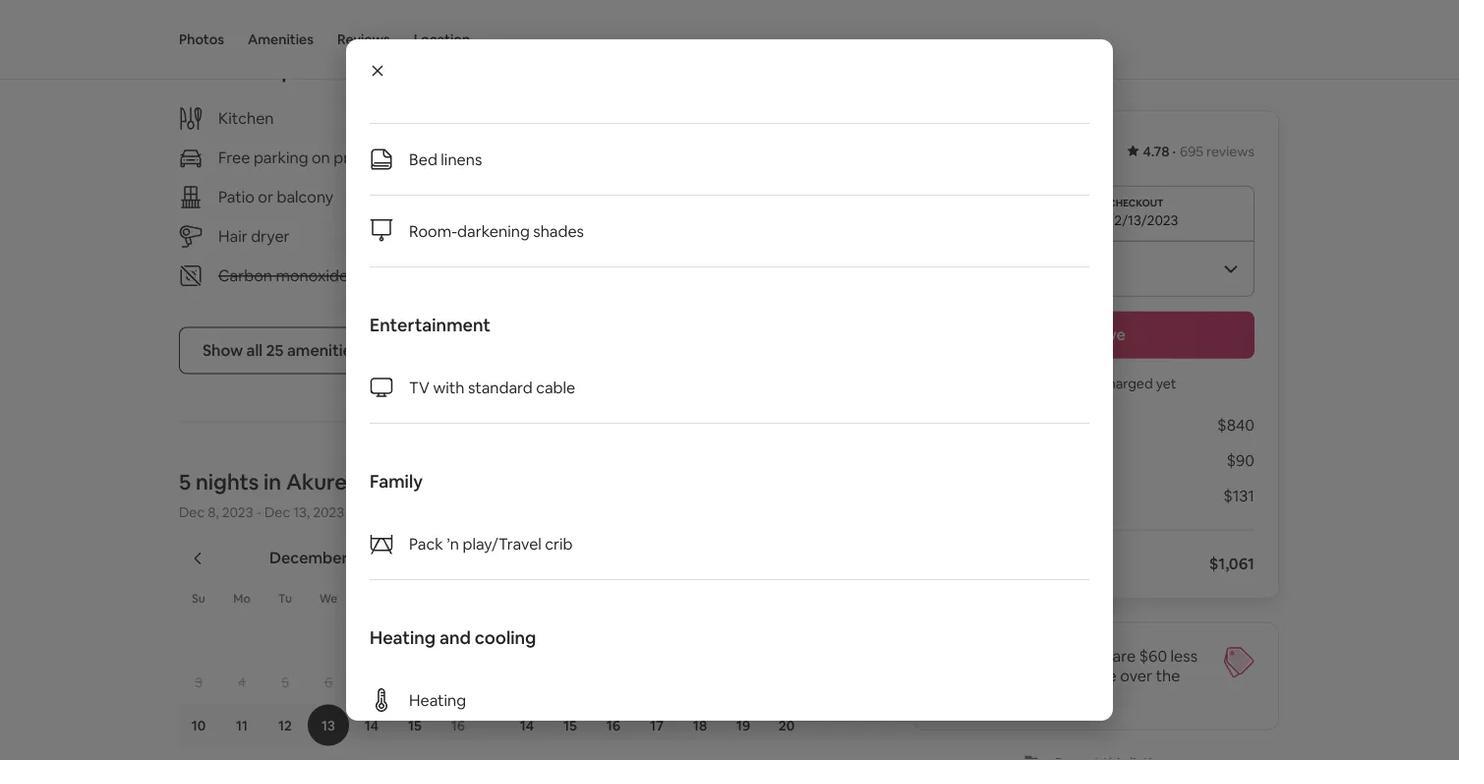Task type: vqa. For each thing, say whether or not it's contained in the screenshot.
BEACH in the top of the page
no



Task type: describe. For each thing, give the bounding box(es) containing it.
11, thursday, january 2024. available. select as check-in date. button
[[680, 662, 721, 703]]

are
[[1113, 646, 1136, 667]]

location button
[[414, 0, 470, 79]]

3 inside button
[[195, 674, 203, 691]]

carbon
[[218, 266, 273, 286]]

2 14 button from the left
[[506, 705, 549, 746]]

you won't be charged yet
[[1016, 374, 1177, 392]]

1 15 button from the left
[[394, 705, 437, 746]]

dryer
[[251, 226, 290, 247]]

tv with standard cable
[[409, 377, 576, 397]]

cable
[[536, 377, 576, 397]]

dates
[[1069, 646, 1110, 667]]

4 button
[[220, 662, 264, 703]]

yet
[[1157, 374, 1177, 392]]

december 2023
[[269, 548, 388, 568]]

than
[[938, 666, 971, 686]]

balcony
[[277, 187, 334, 207]]

refrigerator
[[548, 226, 636, 247]]

offers
[[342, 56, 402, 84]]

what
[[179, 56, 235, 84]]

show all 25 amenities
[[203, 341, 360, 361]]

5 button
[[264, 662, 307, 703]]

2 15 button from the left
[[549, 705, 592, 746]]

darkening
[[458, 221, 530, 241]]

$168
[[938, 415, 973, 435]]

13, saturday, january 2024. available. select as check-in date. button
[[766, 662, 808, 703]]

0 vertical spatial crib
[[684, 187, 711, 207]]

photos button
[[179, 0, 224, 79]]

patio or balcony
[[218, 187, 334, 207]]

$840
[[1218, 415, 1255, 435]]

1, monday, january 2024. unavailable button
[[550, 619, 591, 660]]

shades
[[533, 221, 584, 241]]

2 14 from the left
[[520, 717, 534, 735]]

1 dec from the left
[[179, 503, 205, 521]]

0 vertical spatial pack 'n play/travel crib
[[548, 187, 711, 207]]

premises
[[334, 148, 399, 168]]

0 vertical spatial 'n
[[585, 187, 598, 207]]

months.
[[980, 686, 1038, 706]]

10
[[192, 717, 206, 735]]

0 vertical spatial pack
[[548, 187, 582, 207]]

5 nights in akureyri dec 8, 2023 - dec 13, 2023
[[179, 469, 372, 521]]

mo
[[233, 591, 251, 606]]

entertainment
[[370, 314, 491, 337]]

0 vertical spatial play/travel
[[601, 187, 680, 207]]

0 horizontal spatial 2023
[[222, 503, 253, 521]]

7, sunday, january 2024. unavailable button
[[507, 662, 548, 703]]

place
[[282, 56, 337, 84]]

11 button
[[220, 705, 264, 746]]

wifi
[[548, 108, 576, 129]]

'n inside what this place offers dialog
[[447, 534, 459, 554]]

your dates are $60 less than the avg. nightly rate over the last 3 months.
[[938, 646, 1198, 706]]

$90
[[1227, 451, 1255, 471]]

$60
[[1140, 646, 1168, 667]]

2 dec from the left
[[265, 503, 290, 521]]

all
[[247, 341, 263, 361]]

1
[[412, 630, 418, 648]]

hair
[[218, 226, 248, 247]]

linens
[[441, 149, 482, 169]]

room-darkening shades
[[409, 221, 584, 241]]

we
[[319, 591, 338, 606]]

less
[[1171, 646, 1198, 667]]

rate
[[1088, 666, 1117, 686]]

december
[[269, 548, 348, 568]]

tv
[[409, 377, 430, 397]]

amenities button
[[248, 0, 314, 79]]

reviews
[[337, 30, 390, 48]]

19 button
[[722, 705, 765, 746]]

play/travel inside what this place offers dialog
[[463, 534, 542, 554]]

9, tuesday, january 2024. available. select as check-in date. button
[[593, 662, 635, 703]]

12, friday, january 2024. available. select as check-in date. button
[[723, 662, 764, 703]]

12
[[278, 717, 292, 735]]

2 horizontal spatial 5
[[988, 415, 996, 435]]

on
[[312, 148, 330, 168]]

x
[[976, 415, 984, 435]]

1 16 button from the left
[[437, 705, 480, 746]]

3 button
[[177, 662, 220, 703]]

17 button
[[636, 705, 679, 746]]

12 button
[[264, 705, 307, 746]]

695
[[1181, 143, 1204, 160]]

1 14 from the left
[[365, 717, 379, 735]]

13
[[322, 717, 335, 735]]

12/13/2023 button
[[938, 185, 1255, 241]]

4.78 · 695 reviews
[[1144, 143, 1255, 160]]

16 for 2nd 16 button from right
[[451, 717, 465, 735]]

reviews
[[1207, 143, 1255, 160]]

10 button
[[177, 705, 220, 746]]

and
[[440, 627, 471, 650]]

·
[[1173, 143, 1177, 160]]

8,
[[208, 503, 219, 521]]

free
[[218, 148, 250, 168]]



Task type: locate. For each thing, give the bounding box(es) containing it.
18 button
[[679, 705, 722, 746]]

'n
[[585, 187, 598, 207], [447, 534, 459, 554]]

1 16 from the left
[[451, 717, 465, 735]]

3 inside your dates are $60 less than the avg. nightly rate over the last 3 months.
[[967, 686, 976, 706]]

0 vertical spatial 5
[[988, 415, 996, 435]]

0 horizontal spatial 15 button
[[394, 705, 437, 746]]

pack down family
[[409, 534, 443, 554]]

the right over
[[1156, 666, 1181, 686]]

0 horizontal spatial 'n
[[447, 534, 459, 554]]

cooling
[[475, 627, 537, 650]]

1 horizontal spatial 2023
[[313, 503, 344, 521]]

show all 25 amenities button
[[179, 327, 383, 375]]

pack 'n play/travel crib up 'cooling'
[[409, 534, 573, 554]]

in
[[264, 469, 282, 497]]

2 16 from the left
[[607, 717, 621, 735]]

what this place offers
[[179, 56, 402, 84]]

$1,061
[[1210, 554, 1255, 574]]

pack 'n play/travel crib
[[548, 187, 711, 207], [409, 534, 573, 554]]

dec right -
[[265, 503, 290, 521]]

dec left 8,
[[179, 503, 205, 521]]

hair dryer
[[218, 226, 290, 247]]

1 horizontal spatial 5
[[282, 674, 289, 691]]

show
[[203, 341, 243, 361]]

2023 inside calendar application
[[351, 548, 388, 568]]

avg.
[[1002, 666, 1032, 686]]

1 vertical spatial play/travel
[[463, 534, 542, 554]]

calendar application
[[155, 527, 1460, 760]]

5 left in
[[179, 469, 191, 497]]

15 right 13 button
[[408, 717, 422, 735]]

0 horizontal spatial 16 button
[[437, 705, 480, 746]]

1 15 from the left
[[408, 717, 422, 735]]

1 horizontal spatial nights
[[1000, 415, 1044, 435]]

reserve button
[[938, 311, 1255, 359]]

1 vertical spatial 'n
[[447, 534, 459, 554]]

akureyri
[[286, 469, 372, 497]]

1 vertical spatial nights
[[196, 469, 259, 497]]

3 up 10 button
[[195, 674, 203, 691]]

alarm
[[352, 266, 392, 286]]

3
[[195, 674, 203, 691], [967, 686, 976, 706]]

1 horizontal spatial play/travel
[[601, 187, 680, 207]]

pack inside what this place offers dialog
[[409, 534, 443, 554]]

14
[[365, 717, 379, 735], [520, 717, 534, 735]]

4, thursday, january 2024. available. select as check-in date. button
[[680, 619, 721, 660]]

6 button
[[307, 662, 350, 703]]

0 horizontal spatial 5
[[179, 469, 191, 497]]

nights up 8,
[[196, 469, 259, 497]]

2 horizontal spatial 2023
[[351, 548, 388, 568]]

4.78
[[1144, 143, 1170, 160]]

2 15 from the left
[[564, 717, 577, 735]]

2 16 button from the left
[[592, 705, 636, 746]]

$168 x 5 nights button
[[938, 415, 1044, 435]]

1 vertical spatial pack
[[409, 534, 443, 554]]

16 left 17
[[607, 717, 621, 735]]

charged
[[1101, 374, 1154, 392]]

2023 right 13, at the bottom of page
[[313, 503, 344, 521]]

1 horizontal spatial 16 button
[[592, 705, 636, 746]]

nights inside 5 nights in akureyri dec 8, 2023 - dec 13, 2023
[[196, 469, 259, 497]]

1 vertical spatial heating
[[409, 690, 466, 710]]

1 horizontal spatial 15
[[564, 717, 577, 735]]

0 vertical spatial nights
[[1000, 415, 1044, 435]]

won't
[[1043, 374, 1078, 392]]

11
[[236, 717, 248, 735]]

pack up shades
[[548, 187, 582, 207]]

2 button
[[437, 619, 480, 660]]

1 vertical spatial 5
[[179, 469, 191, 497]]

amenities
[[287, 341, 360, 361]]

6, saturday, january 2024. this day is only available for checkout. button
[[766, 619, 808, 660]]

crib
[[684, 187, 711, 207], [545, 534, 573, 554]]

pack 'n play/travel crib up refrigerator
[[548, 187, 711, 207]]

monoxide
[[276, 266, 348, 286]]

2023 right 'december'
[[351, 548, 388, 568]]

1 the from the left
[[975, 666, 999, 686]]

1 horizontal spatial 15 button
[[549, 705, 592, 746]]

0 horizontal spatial the
[[975, 666, 999, 686]]

1 14 button from the left
[[350, 705, 394, 746]]

17
[[650, 717, 664, 735]]

'n up heating and cooling on the left bottom of page
[[447, 534, 459, 554]]

$131
[[1224, 486, 1255, 506]]

1 horizontal spatial pack
[[548, 187, 582, 207]]

the left the avg.
[[975, 666, 999, 686]]

2 the from the left
[[1156, 666, 1181, 686]]

14 down 7, sunday, january 2024. unavailable button
[[520, 717, 534, 735]]

15
[[408, 717, 422, 735], [564, 717, 577, 735]]

heating and cooling
[[370, 627, 537, 650]]

16 button left 17
[[592, 705, 636, 746]]

16 for 2nd 16 button from the left
[[607, 717, 621, 735]]

heating down heating and cooling on the left bottom of page
[[409, 690, 466, 710]]

0 vertical spatial heating
[[370, 627, 436, 650]]

$168 x 5 nights
[[938, 415, 1044, 435]]

1 horizontal spatial 14
[[520, 717, 534, 735]]

0 horizontal spatial 14
[[365, 717, 379, 735]]

pack 'n play/travel crib inside what this place offers dialog
[[409, 534, 573, 554]]

0 horizontal spatial 16
[[451, 717, 465, 735]]

reserve
[[1067, 325, 1126, 345]]

0 horizontal spatial 14 button
[[350, 705, 394, 746]]

1 horizontal spatial 16
[[607, 717, 621, 735]]

15 button down 8, monday, january 2024. available. select as check-in date. button
[[549, 705, 592, 746]]

carbon monoxide alarm
[[218, 266, 392, 286]]

1 vertical spatial pack 'n play/travel crib
[[409, 534, 573, 554]]

13,
[[293, 503, 310, 521]]

be
[[1081, 374, 1098, 392]]

4
[[238, 674, 246, 691]]

5 left 6
[[282, 674, 289, 691]]

heating left and
[[370, 627, 436, 650]]

5
[[988, 415, 996, 435], [179, 469, 191, 497], [282, 674, 289, 691]]

15 down 8, monday, january 2024. available. select as check-in date. button
[[564, 717, 577, 735]]

12/13/2023
[[1109, 211, 1179, 229]]

0 horizontal spatial crib
[[545, 534, 573, 554]]

bed
[[409, 149, 438, 169]]

14 button down 7, sunday, january 2024. unavailable button
[[506, 705, 549, 746]]

crib inside what this place offers dialog
[[545, 534, 573, 554]]

14 right 13 button
[[365, 717, 379, 735]]

your
[[1033, 646, 1066, 667]]

15 button down 1 button
[[394, 705, 437, 746]]

the
[[975, 666, 999, 686], [1156, 666, 1181, 686]]

2, tuesday, january 2024. unavailable button
[[593, 619, 635, 660]]

14 button right 13
[[350, 705, 394, 746]]

1 horizontal spatial crib
[[684, 187, 711, 207]]

1 horizontal spatial 3
[[967, 686, 976, 706]]

0 horizontal spatial nights
[[196, 469, 259, 497]]

play/travel up 'cooling'
[[463, 534, 542, 554]]

5 inside button
[[282, 674, 289, 691]]

play/travel up refrigerator
[[601, 187, 680, 207]]

standard
[[468, 377, 533, 397]]

room-
[[409, 221, 458, 241]]

1 horizontal spatial 'n
[[585, 187, 598, 207]]

heating for heating and cooling
[[370, 627, 436, 650]]

nights right x
[[1000, 415, 1044, 435]]

13 button
[[307, 705, 350, 746]]

3, wednesday, january 2024. unavailable button
[[637, 619, 678, 660]]

family
[[370, 470, 423, 493]]

0 horizontal spatial pack
[[409, 534, 443, 554]]

16 down 2 button
[[451, 717, 465, 735]]

0 horizontal spatial dec
[[179, 503, 205, 521]]

0 horizontal spatial play/travel
[[463, 534, 542, 554]]

8, monday, january 2024. available. select as check-in date. button
[[550, 662, 591, 703]]

what this place offers dialog
[[346, 0, 1114, 737]]

5 for 5
[[282, 674, 289, 691]]

photos
[[179, 30, 224, 48]]

25
[[266, 341, 284, 361]]

pack
[[548, 187, 582, 207], [409, 534, 443, 554]]

0 horizontal spatial 15
[[408, 717, 422, 735]]

this
[[239, 56, 277, 84]]

1 horizontal spatial the
[[1156, 666, 1181, 686]]

2 vertical spatial 5
[[282, 674, 289, 691]]

5, friday, january 2024. available. select as check-in date. button
[[723, 619, 764, 660]]

nightly
[[1036, 666, 1085, 686]]

19
[[737, 717, 751, 735]]

1 vertical spatial crib
[[545, 534, 573, 554]]

10, wednesday, january 2024. available. select as check-in date. button
[[637, 662, 678, 703]]

5 inside 5 nights in akureyri dec 8, 2023 - dec 13, 2023
[[179, 469, 191, 497]]

6
[[325, 674, 333, 691]]

2023 left -
[[222, 503, 253, 521]]

3 right last
[[967, 686, 976, 706]]

20 button
[[765, 705, 809, 746]]

patio
[[218, 187, 255, 207]]

1 horizontal spatial 14 button
[[506, 705, 549, 746]]

16 button down 2 button
[[437, 705, 480, 746]]

5 right x
[[988, 415, 996, 435]]

'n up refrigerator
[[585, 187, 598, 207]]

0 horizontal spatial 3
[[195, 674, 203, 691]]

last
[[938, 686, 964, 706]]

5 for 5 nights in akureyri dec 8, 2023 - dec 13, 2023
[[179, 469, 191, 497]]

1 horizontal spatial dec
[[265, 503, 290, 521]]

free parking on premises
[[218, 148, 399, 168]]

1 button
[[394, 619, 437, 660]]

heating for heating
[[409, 690, 466, 710]]

with
[[433, 377, 465, 397]]



